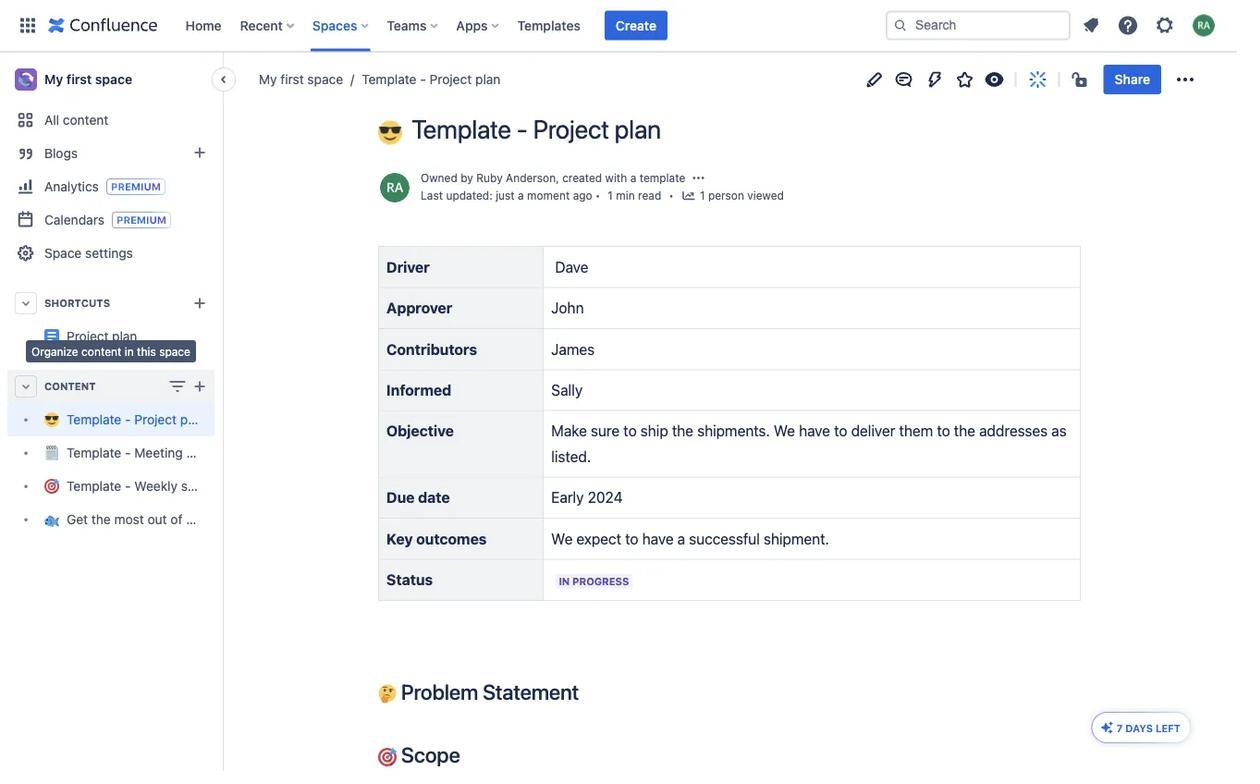 Task type: vqa. For each thing, say whether or not it's contained in the screenshot.


Task type: describe. For each thing, give the bounding box(es) containing it.
space settings
[[44, 246, 133, 261]]

meeting
[[134, 445, 183, 461]]

1 for 1 min read
[[608, 189, 613, 202]]

template - project plan inside tree
[[67, 412, 206, 427]]

objective
[[387, 422, 454, 440]]

ship
[[641, 422, 668, 440]]

anderson
[[506, 171, 556, 184]]

space up all content link
[[95, 72, 132, 87]]

- down 'teams' dropdown button
[[420, 72, 426, 87]]

last updated: just a moment ago
[[421, 189, 593, 202]]

have inside make sure to ship the shipments. we have to deliver them to the addresses as listed.
[[799, 422, 831, 440]]

1 for 1 person viewed
[[700, 189, 705, 202]]

my inside space element
[[44, 72, 63, 87]]

search image
[[894, 18, 908, 33]]

change view image
[[166, 376, 189, 398]]

template up by
[[412, 114, 511, 144]]

get the most out of your team space link
[[7, 503, 285, 536]]

driver
[[387, 258, 430, 276]]

edit this page image
[[864, 68, 886, 91]]

all content link
[[7, 104, 215, 137]]

out
[[148, 512, 167, 527]]

with a template button
[[605, 170, 686, 186]]

1 person viewed
[[700, 189, 784, 202]]

0 vertical spatial template - project plan
[[362, 72, 501, 87]]

recent
[[240, 18, 283, 33]]

space
[[44, 246, 82, 261]]

tree inside space element
[[7, 403, 285, 536]]

- left meeting
[[125, 445, 131, 461]]

template - project plan link inside tree
[[7, 403, 215, 437]]

report
[[221, 479, 258, 494]]

updated:
[[446, 189, 493, 202]]

2 my from the left
[[259, 72, 277, 87]]

star image
[[954, 68, 976, 91]]

blogs link
[[7, 137, 215, 170]]

make sure to ship the shipments. we have to deliver them to the addresses as listed.
[[552, 422, 1071, 465]]

key outcomes
[[387, 530, 487, 548]]

space right team
[[249, 512, 285, 527]]

plan up 'organize content in this space'
[[112, 329, 137, 344]]

early 2024
[[552, 489, 623, 506]]

created
[[563, 171, 602, 184]]

quick summary image
[[1027, 68, 1050, 91]]

scope
[[397, 743, 460, 768]]

- left weekly
[[125, 479, 131, 494]]

listed.
[[552, 448, 591, 465]]

create a blog image
[[189, 142, 211, 164]]

0 horizontal spatial my first space link
[[7, 61, 215, 98]]

this
[[137, 345, 156, 358]]

with
[[605, 171, 627, 184]]

notification icon image
[[1080, 14, 1103, 37]]

progress
[[573, 576, 629, 588]]

outcomes
[[416, 530, 487, 548]]

ruby
[[477, 171, 503, 184]]

get
[[67, 512, 88, 527]]

project up meeting
[[134, 412, 177, 427]]

templates
[[518, 18, 581, 33]]

approver
[[387, 299, 452, 317]]

to left ship at the right bottom of the page
[[624, 422, 637, 440]]

1 vertical spatial we
[[552, 530, 573, 548]]

ruby anderson image
[[380, 173, 410, 203]]

template - weekly status report
[[67, 479, 258, 494]]

7 days left
[[1117, 722, 1181, 734]]

1 vertical spatial a
[[518, 189, 524, 202]]

template up :sunglasses: image
[[362, 72, 417, 87]]

share
[[1115, 72, 1151, 87]]

- up template - meeting notes link
[[125, 412, 131, 427]]

more actions image
[[1175, 68, 1197, 91]]

copy image for scope
[[458, 744, 481, 766]]

template - meeting notes
[[67, 445, 220, 461]]

template up get
[[67, 479, 121, 494]]

calendars
[[44, 212, 104, 227]]

space down spaces
[[307, 72, 343, 87]]

plan right more image
[[260, 321, 286, 337]]

apps
[[456, 18, 488, 33]]

template - project plan image
[[44, 329, 59, 344]]

by
[[461, 171, 473, 184]]

just a moment ago link
[[496, 189, 593, 202]]

template - meeting notes link
[[7, 437, 220, 470]]

to right them
[[937, 422, 951, 440]]

1 horizontal spatial my first space link
[[259, 70, 343, 89]]

spaces
[[312, 18, 357, 33]]

template - weekly status report link
[[7, 470, 258, 503]]

as
[[1052, 422, 1067, 440]]

moment
[[527, 189, 570, 202]]

create link
[[605, 11, 668, 40]]

share button
[[1104, 65, 1162, 94]]

project plan link up 'organize content in this space'
[[67, 329, 137, 344]]

organize
[[31, 345, 78, 358]]

we inside make sure to ship the shipments. we have to deliver them to the addresses as listed.
[[774, 422, 795, 440]]

weekly
[[134, 479, 178, 494]]

ruby anderson link
[[477, 171, 556, 184]]

apps button
[[451, 11, 506, 40]]

just
[[496, 189, 515, 202]]

Search field
[[886, 11, 1071, 40]]

space settings link
[[7, 237, 215, 270]]

to right expect
[[625, 530, 639, 548]]

create
[[616, 18, 657, 33]]

analytics link
[[7, 170, 215, 203]]

content for organize
[[81, 345, 122, 358]]

create a page image
[[189, 376, 211, 398]]

global element
[[11, 0, 882, 51]]

notes
[[186, 445, 220, 461]]



Task type: locate. For each thing, give the bounding box(es) containing it.
plan up with a template button
[[615, 114, 661, 144]]

- up the ruby anderson link
[[517, 114, 528, 144]]

have left deliver
[[799, 422, 831, 440]]

my first space link up all content link
[[7, 61, 215, 98]]

most
[[114, 512, 144, 527]]

stop watching image
[[984, 68, 1006, 91]]

organize content in this space
[[31, 345, 190, 358]]

1 left min
[[608, 189, 613, 202]]

shortcuts
[[44, 297, 110, 309]]

0 vertical spatial have
[[799, 422, 831, 440]]

template - project plan up the template - meeting notes
[[67, 412, 206, 427]]

1 horizontal spatial first
[[281, 72, 304, 87]]

problem
[[401, 679, 478, 704]]

add shortcut image
[[189, 292, 211, 314]]

my
[[44, 72, 63, 87], [259, 72, 277, 87]]

1 horizontal spatial template - project plan link
[[343, 70, 501, 89]]

settings
[[85, 246, 133, 261]]

automation menu button icon image
[[925, 68, 947, 91]]

0 horizontal spatial 1
[[608, 189, 613, 202]]

premium image inside calendars link
[[112, 212, 171, 228]]

1 horizontal spatial my first space
[[259, 72, 343, 87]]

content inside space element
[[63, 112, 109, 128]]

due
[[387, 489, 415, 506]]

in left this
[[125, 345, 134, 358]]

space right this
[[159, 345, 190, 358]]

1 person viewed button
[[682, 187, 784, 206]]

project right more image
[[215, 321, 257, 337]]

days
[[1126, 722, 1153, 734]]

0 vertical spatial a
[[631, 171, 637, 184]]

all content
[[44, 112, 109, 128]]

plan
[[475, 72, 501, 87], [615, 114, 661, 144], [260, 321, 286, 337], [112, 329, 137, 344], [180, 412, 206, 427]]

project up 'organize content in this space'
[[67, 329, 109, 344]]

1 horizontal spatial have
[[799, 422, 831, 440]]

tree containing template - project plan
[[7, 403, 285, 536]]

addresses
[[980, 422, 1048, 440]]

make
[[552, 422, 587, 440]]

templates link
[[512, 11, 586, 40]]

:sunglasses: image
[[378, 121, 402, 145]]

sure
[[591, 422, 620, 440]]

due date
[[387, 489, 450, 506]]

0 horizontal spatial in
[[125, 345, 134, 358]]

first down the recent dropdown button at top left
[[281, 72, 304, 87]]

viewed
[[748, 189, 784, 202]]

1 vertical spatial content
[[81, 345, 122, 358]]

1 vertical spatial copy image
[[458, 744, 481, 766]]

template - project plan down global element
[[362, 72, 501, 87]]

in left progress
[[559, 576, 570, 588]]

7 days left button
[[1093, 713, 1190, 743]]

home
[[185, 18, 222, 33]]

my first space up all content
[[44, 72, 132, 87]]

0 horizontal spatial my first space
[[44, 72, 132, 87]]

expect
[[577, 530, 622, 548]]

owned
[[421, 171, 458, 184]]

have
[[799, 422, 831, 440], [643, 530, 674, 548]]

a left "successful"
[[678, 530, 685, 548]]

project plan right more image
[[215, 321, 286, 337]]

template up template - weekly status report link
[[67, 445, 121, 461]]

statement
[[483, 679, 579, 704]]

0 vertical spatial content
[[63, 112, 109, 128]]

content
[[63, 112, 109, 128], [81, 345, 122, 358]]

project plan
[[215, 321, 286, 337], [67, 329, 137, 344]]

date
[[418, 489, 450, 506]]

1 my from the left
[[44, 72, 63, 87]]

have right expect
[[643, 530, 674, 548]]

we expect to have a successful shipment.
[[552, 530, 833, 548]]

deliver
[[851, 422, 896, 440]]

analytics
[[44, 179, 99, 194]]

1 vertical spatial have
[[643, 530, 674, 548]]

template - project plan link down 'teams' dropdown button
[[343, 70, 501, 89]]

project plan link up change view image
[[7, 320, 286, 353]]

my first space link
[[7, 61, 215, 98], [259, 70, 343, 89]]

recent button
[[235, 11, 301, 40]]

first
[[66, 72, 92, 87], [281, 72, 304, 87]]

1 vertical spatial premium image
[[112, 212, 171, 228]]

a right just
[[518, 189, 524, 202]]

all
[[44, 112, 59, 128]]

sally
[[552, 381, 583, 399]]

project
[[430, 72, 472, 87], [533, 114, 609, 144], [215, 321, 257, 337], [67, 329, 109, 344], [134, 412, 177, 427]]

we left expect
[[552, 530, 573, 548]]

copy image
[[577, 680, 600, 702], [458, 744, 481, 766]]

:dart: image
[[378, 748, 397, 767], [378, 748, 397, 767]]

0 vertical spatial in
[[125, 345, 134, 358]]

calendars link
[[7, 203, 215, 237]]

spaces button
[[307, 11, 376, 40]]

premium image down analytics 'link'
[[112, 212, 171, 228]]

teams
[[387, 18, 427, 33]]

tree
[[7, 403, 285, 536]]

1 horizontal spatial copy image
[[577, 680, 600, 702]]

project plan link
[[7, 320, 286, 353], [67, 329, 137, 344]]

first inside space element
[[66, 72, 92, 87]]

1 down "manage page ownership" icon
[[700, 189, 705, 202]]

0 horizontal spatial a
[[518, 189, 524, 202]]

0 horizontal spatial my
[[44, 72, 63, 87]]

early
[[552, 489, 584, 506]]

0 vertical spatial we
[[774, 422, 795, 440]]

1 my first space from the left
[[44, 72, 132, 87]]

them
[[900, 422, 933, 440]]

your
[[186, 512, 212, 527]]

1 vertical spatial template - project plan link
[[7, 403, 215, 437]]

,
[[556, 171, 559, 184]]

status
[[181, 479, 218, 494]]

your profile and preferences image
[[1193, 14, 1215, 37]]

-
[[420, 72, 426, 87], [517, 114, 528, 144], [125, 412, 131, 427], [125, 445, 131, 461], [125, 479, 131, 494]]

the right ship at the right bottom of the page
[[672, 422, 694, 440]]

1 first from the left
[[66, 72, 92, 87]]

manage page ownership image
[[691, 171, 706, 185]]

james
[[552, 340, 595, 358]]

appswitcher icon image
[[17, 14, 39, 37]]

my up all
[[44, 72, 63, 87]]

1 vertical spatial in
[[559, 576, 570, 588]]

the inside get the most out of your team space link
[[91, 512, 111, 527]]

1 horizontal spatial my
[[259, 72, 277, 87]]

a right with
[[631, 171, 637, 184]]

we right the shipments.
[[774, 422, 795, 440]]

contributors
[[387, 340, 477, 358]]

the right them
[[954, 422, 976, 440]]

premium icon image
[[1100, 721, 1115, 735]]

more image
[[189, 326, 211, 348]]

1 horizontal spatial in
[[559, 576, 570, 588]]

template - project plan link
[[343, 70, 501, 89], [7, 403, 215, 437]]

of
[[171, 512, 183, 527]]

last
[[421, 189, 443, 202]]

premium image
[[106, 179, 165, 195], [112, 212, 171, 228]]

person
[[708, 189, 745, 202]]

template
[[640, 171, 686, 184]]

premium image down the blogs link
[[106, 179, 165, 195]]

2 horizontal spatial the
[[954, 422, 976, 440]]

john
[[552, 299, 584, 317]]

1 inside button
[[700, 189, 705, 202]]

1 vertical spatial template - project plan
[[412, 114, 661, 144]]

settings icon image
[[1154, 14, 1177, 37]]

template
[[362, 72, 417, 87], [412, 114, 511, 144], [67, 412, 121, 427], [67, 445, 121, 461], [67, 479, 121, 494]]

get the most out of your team space
[[67, 512, 285, 527]]

2 vertical spatial a
[[678, 530, 685, 548]]

banner containing home
[[0, 0, 1238, 52]]

space element
[[0, 52, 286, 771]]

premium image for analytics
[[106, 179, 165, 195]]

the
[[672, 422, 694, 440], [954, 422, 976, 440], [91, 512, 111, 527]]

informed
[[387, 381, 452, 399]]

project plan up 'organize content in this space'
[[67, 329, 137, 344]]

content up the 'content' dropdown button
[[81, 345, 122, 358]]

confluence image
[[48, 14, 158, 37], [48, 14, 158, 37]]

content for all
[[63, 112, 109, 128]]

0 horizontal spatial we
[[552, 530, 573, 548]]

0 horizontal spatial first
[[66, 72, 92, 87]]

:sunglasses: image
[[378, 121, 402, 145]]

content right all
[[63, 112, 109, 128]]

to
[[624, 422, 637, 440], [834, 422, 848, 440], [937, 422, 951, 440], [625, 530, 639, 548]]

1 horizontal spatial the
[[672, 422, 694, 440]]

1 horizontal spatial we
[[774, 422, 795, 440]]

2 horizontal spatial a
[[678, 530, 685, 548]]

1 1 from the left
[[608, 189, 613, 202]]

1 min read
[[608, 189, 662, 202]]

no restrictions image
[[1071, 68, 1093, 91]]

0 horizontal spatial copy image
[[458, 744, 481, 766]]

banner
[[0, 0, 1238, 52]]

the right get
[[91, 512, 111, 527]]

template down the 'content' dropdown button
[[67, 412, 121, 427]]

blogs
[[44, 146, 78, 161]]

my first space down the recent dropdown button at top left
[[259, 72, 343, 87]]

successful
[[689, 530, 760, 548]]

owned by ruby anderson , created with a template
[[421, 171, 686, 184]]

1 horizontal spatial 1
[[700, 189, 705, 202]]

shipments.
[[698, 422, 770, 440]]

premium image inside analytics 'link'
[[106, 179, 165, 195]]

0 vertical spatial premium image
[[106, 179, 165, 195]]

2 first from the left
[[281, 72, 304, 87]]

problem statement
[[397, 679, 579, 704]]

content button
[[7, 370, 215, 403]]

my first space link down the recent dropdown button at top left
[[259, 70, 343, 89]]

2 1 from the left
[[700, 189, 705, 202]]

shipment.
[[764, 530, 830, 548]]

my first space inside space element
[[44, 72, 132, 87]]

plan down apps popup button
[[475, 72, 501, 87]]

1
[[608, 189, 613, 202], [700, 189, 705, 202]]

0 horizontal spatial template - project plan link
[[7, 403, 215, 437]]

premium image for calendars
[[112, 212, 171, 228]]

0 vertical spatial template - project plan link
[[343, 70, 501, 89]]

:thinking: image
[[378, 685, 397, 703]]

1 horizontal spatial project plan
[[215, 321, 286, 337]]

project up the created
[[533, 114, 609, 144]]

7
[[1117, 722, 1123, 734]]

1 horizontal spatial a
[[631, 171, 637, 184]]

project down global element
[[430, 72, 472, 87]]

ago
[[573, 189, 593, 202]]

0 horizontal spatial have
[[643, 530, 674, 548]]

plan down create a page image on the left of page
[[180, 412, 206, 427]]

2024
[[588, 489, 623, 506]]

2 vertical spatial template - project plan
[[67, 412, 206, 427]]

template - project plan link up the template - meeting notes
[[7, 403, 215, 437]]

space
[[95, 72, 132, 87], [307, 72, 343, 87], [159, 345, 190, 358], [249, 512, 285, 527]]

content
[[44, 381, 96, 393]]

left
[[1156, 722, 1181, 734]]

to left deliver
[[834, 422, 848, 440]]

status
[[387, 571, 433, 589]]

2 my first space from the left
[[259, 72, 343, 87]]

help icon image
[[1117, 14, 1140, 37]]

team
[[216, 512, 246, 527]]

min
[[616, 189, 635, 202]]

0 horizontal spatial the
[[91, 512, 111, 527]]

copy image for problem statement
[[577, 680, 600, 702]]

0 vertical spatial copy image
[[577, 680, 600, 702]]

home link
[[180, 11, 227, 40]]

teams button
[[381, 11, 445, 40]]

dave
[[552, 258, 589, 276]]

0 horizontal spatial project plan
[[67, 329, 137, 344]]

my down the recent dropdown button at top left
[[259, 72, 277, 87]]

template - project plan up anderson
[[412, 114, 661, 144]]

first up all content
[[66, 72, 92, 87]]

:thinking: image
[[378, 685, 397, 703]]



